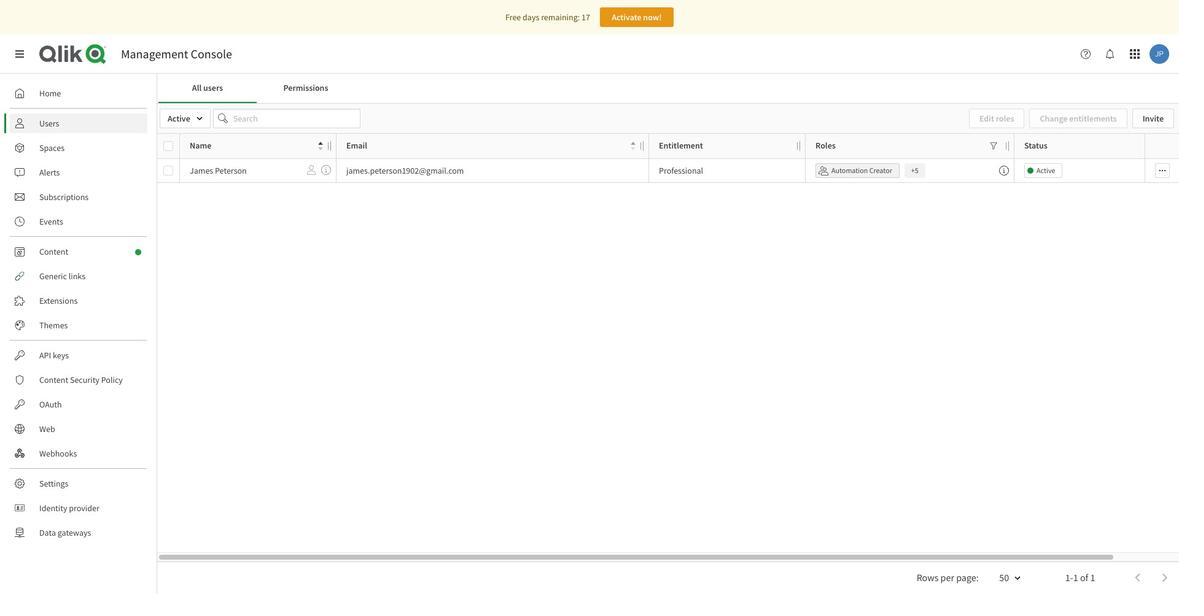 Task type: vqa. For each thing, say whether or not it's contained in the screenshot.
topmost Analytics
no



Task type: locate. For each thing, give the bounding box(es) containing it.
activate
[[612, 12, 642, 23]]

email
[[347, 140, 367, 151]]

data
[[39, 528, 56, 539]]

generic links link
[[10, 267, 147, 286]]

1 right of
[[1091, 572, 1096, 584]]

0 vertical spatial active
[[168, 113, 190, 124]]

events
[[39, 216, 63, 227]]

permissions button
[[257, 74, 355, 103]]

content for content security policy
[[39, 375, 68, 386]]

1 1 from the left
[[1074, 572, 1079, 584]]

rows per page:
[[917, 572, 979, 584]]

active down the status
[[1037, 166, 1056, 175]]

links
[[69, 271, 85, 282]]

tab panel containing rows per page:
[[157, 103, 1180, 595]]

api keys link
[[10, 346, 147, 366]]

james peterson
[[190, 165, 247, 176]]

automation
[[832, 166, 868, 175]]

content
[[39, 246, 68, 257], [39, 375, 68, 386]]

peterson
[[215, 165, 247, 176]]

rows
[[917, 572, 939, 584]]

identity provider
[[39, 503, 99, 514]]

active up name
[[168, 113, 190, 124]]

alerts
[[39, 167, 60, 178]]

james
[[190, 165, 213, 176]]

invite
[[1143, 113, 1164, 124]]

content inside "link"
[[39, 375, 68, 386]]

provider
[[69, 503, 99, 514]]

extensions
[[39, 296, 78, 307]]

0 horizontal spatial active
[[168, 113, 190, 124]]

email button
[[347, 138, 636, 155]]

50
[[1000, 572, 1010, 584]]

content up generic
[[39, 246, 68, 257]]

navigation pane element
[[0, 79, 157, 548]]

status
[[1025, 140, 1048, 151]]

tab panel
[[157, 103, 1180, 595]]

subscriptions link
[[10, 187, 147, 207]]

+5
[[912, 166, 919, 175]]

page:
[[957, 572, 979, 584]]

users link
[[10, 114, 147, 133]]

0 horizontal spatial 1
[[1074, 572, 1079, 584]]

events link
[[10, 212, 147, 232]]

1 horizontal spatial active
[[1037, 166, 1056, 175]]

active inside field
[[168, 113, 190, 124]]

1-1 of 1
[[1066, 572, 1096, 584]]

all users
[[192, 82, 223, 94]]

name
[[190, 140, 212, 151]]

1 left of
[[1074, 572, 1079, 584]]

console
[[191, 46, 232, 61]]

identity provider link
[[10, 499, 147, 519]]

2 content from the top
[[39, 375, 68, 386]]

remaining:
[[541, 12, 580, 23]]

oauth
[[39, 399, 62, 410]]

tab list
[[159, 74, 1179, 103]]

Search text field
[[213, 109, 361, 128]]

0 vertical spatial content
[[39, 246, 68, 257]]

james.peterson1902@gmail.com
[[347, 165, 464, 176]]

1 horizontal spatial 1
[[1091, 572, 1096, 584]]

users
[[203, 82, 223, 94]]

days
[[523, 12, 540, 23]]

data gateways
[[39, 528, 91, 539]]

web
[[39, 424, 55, 435]]

content for content
[[39, 246, 68, 257]]

content down api keys
[[39, 375, 68, 386]]

permissions
[[284, 82, 328, 94]]

1 vertical spatial content
[[39, 375, 68, 386]]

webhooks
[[39, 449, 77, 460]]

active
[[168, 113, 190, 124], [1037, 166, 1056, 175]]

automation creator
[[832, 166, 893, 175]]

1 content from the top
[[39, 246, 68, 257]]

content security policy link
[[10, 371, 147, 390]]

1
[[1074, 572, 1079, 584], [1091, 572, 1096, 584]]

extensions link
[[10, 291, 147, 311]]

spaces
[[39, 143, 65, 154]]

of
[[1081, 572, 1089, 584]]

management console
[[121, 46, 232, 61]]

2 1 from the left
[[1091, 572, 1096, 584]]

security
[[70, 375, 99, 386]]



Task type: describe. For each thing, give the bounding box(es) containing it.
free days remaining: 17
[[506, 12, 590, 23]]

settings link
[[10, 474, 147, 494]]

management console element
[[121, 46, 232, 61]]

activate now! link
[[600, 7, 674, 27]]

users
[[39, 118, 59, 129]]

api
[[39, 350, 51, 361]]

webhooks link
[[10, 444, 147, 464]]

api keys
[[39, 350, 69, 361]]

management
[[121, 46, 188, 61]]

17
[[582, 12, 590, 23]]

web link
[[10, 420, 147, 439]]

now!
[[644, 12, 662, 23]]

free
[[506, 12, 521, 23]]

activate now!
[[612, 12, 662, 23]]

data gateways link
[[10, 524, 147, 543]]

invite button
[[1133, 109, 1175, 128]]

home
[[39, 88, 61, 99]]

creator
[[870, 166, 893, 175]]

content link
[[10, 242, 147, 262]]

50 button
[[985, 568, 1029, 590]]

keys
[[53, 350, 69, 361]]

james peterson image
[[1150, 44, 1170, 64]]

generic links
[[39, 271, 85, 282]]

all users button
[[159, 74, 257, 103]]

settings
[[39, 479, 69, 490]]

entitlement
[[659, 140, 703, 151]]

themes link
[[10, 316, 147, 336]]

1 vertical spatial active
[[1037, 166, 1056, 175]]

all
[[192, 82, 202, 94]]

new connector image
[[135, 249, 141, 256]]

subscriptions
[[39, 192, 89, 203]]

name button
[[190, 138, 323, 155]]

generic
[[39, 271, 67, 282]]

alerts link
[[10, 163, 147, 183]]

professional
[[659, 165, 704, 176]]

home link
[[10, 84, 147, 103]]

identity
[[39, 503, 67, 514]]

roles
[[816, 140, 836, 151]]

oauth link
[[10, 395, 147, 415]]

themes
[[39, 320, 68, 331]]

gateways
[[58, 528, 91, 539]]

policy
[[101, 375, 123, 386]]

tab list containing all users
[[159, 74, 1179, 103]]

status button
[[1025, 138, 1180, 155]]

spaces link
[[10, 138, 147, 158]]

close sidebar menu image
[[15, 49, 25, 59]]

content security policy
[[39, 375, 123, 386]]

per
[[941, 572, 955, 584]]

Active field
[[160, 109, 211, 128]]

1-
[[1066, 572, 1074, 584]]



